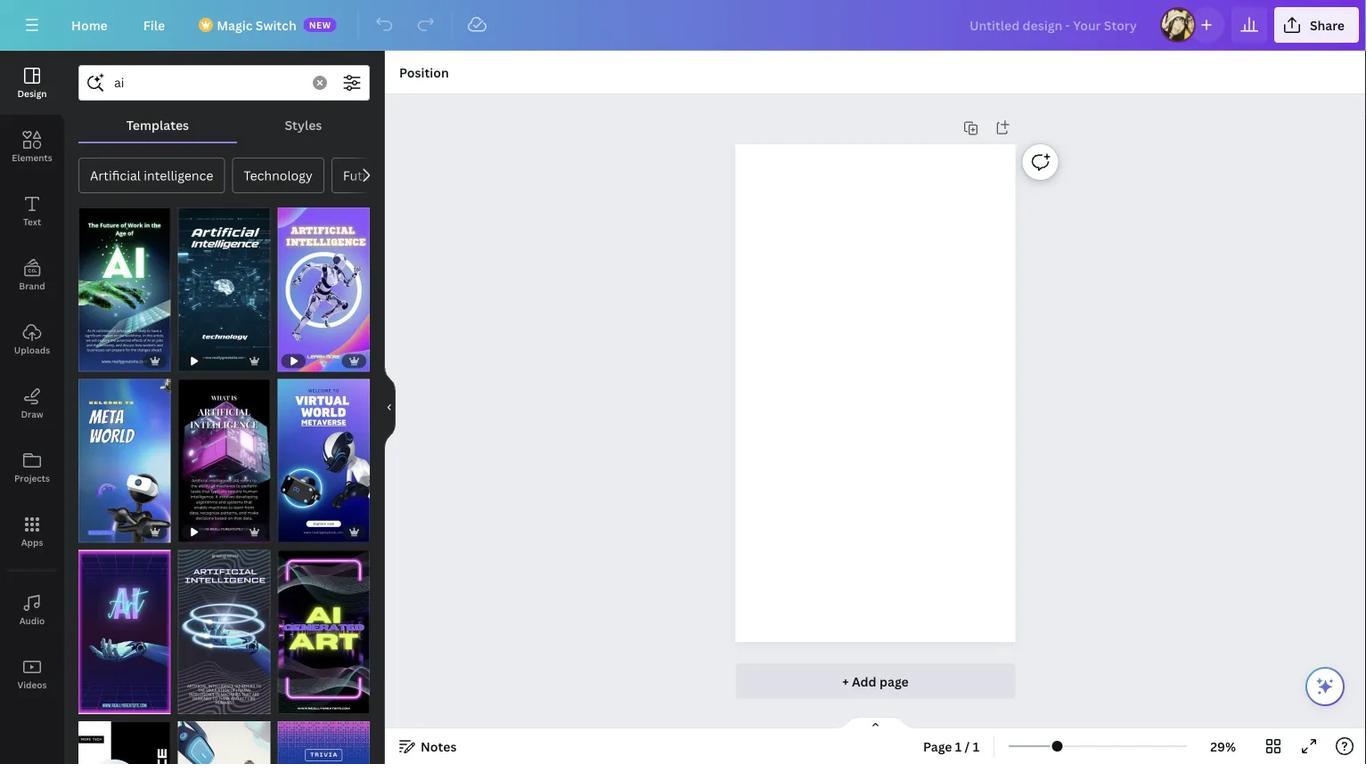 Task type: vqa. For each thing, say whether or not it's contained in the screenshot.
artificial
yes



Task type: locate. For each thing, give the bounding box(es) containing it.
templates button
[[78, 108, 237, 142]]

styles button
[[237, 108, 370, 142]]

29% button
[[1194, 733, 1252, 761]]

brand
[[19, 280, 45, 292]]

artificial intelligence
[[90, 167, 213, 184]]

projects button
[[0, 436, 64, 500]]

projects
[[14, 472, 50, 484]]

/
[[965, 738, 970, 755]]

side panel tab list
[[0, 51, 64, 707]]

design
[[17, 87, 47, 99]]

1 horizontal spatial 1
[[973, 738, 980, 755]]

colorful 3d metaverse instagram story image
[[277, 379, 370, 543]]

main menu bar
[[0, 0, 1366, 51]]

apps
[[21, 537, 43, 549]]

futuristic
[[343, 167, 400, 184]]

black gradient artificial intelligence instagram story image
[[178, 550, 270, 715]]

magic
[[217, 16, 253, 33]]

dark blue neon the future of ai instagram story image
[[78, 208, 171, 372]]

notes
[[421, 738, 457, 755]]

page 1 / 1
[[923, 738, 980, 755]]

+
[[842, 673, 849, 690]]

dark blue neon the future of ai instagram story group
[[78, 197, 171, 372]]

draw
[[21, 408, 43, 420]]

1 left the /
[[955, 738, 962, 755]]

technology button
[[232, 158, 324, 193]]

modern neon ai generated art instagram story image
[[277, 550, 370, 715]]

switch
[[256, 16, 296, 33]]

+ add page button
[[736, 664, 1016, 700]]

1 1 from the left
[[955, 738, 962, 755]]

green and white futuristic animated artificial intelligence instagram story group
[[178, 197, 270, 372]]

modern black and white tech your story group
[[78, 711, 171, 765]]

uploads
[[14, 344, 50, 356]]

artificial
[[90, 167, 141, 184]]

intelligence
[[144, 167, 213, 184]]

technology
[[244, 167, 313, 184]]

page
[[880, 673, 909, 690]]

29%
[[1210, 738, 1236, 755]]

1 right the /
[[973, 738, 980, 755]]

0 horizontal spatial 1
[[955, 738, 962, 755]]

modern neon ai generated art instagram story group
[[277, 540, 370, 715]]

purple neon gradient artificial intelligence animation instagram story group
[[277, 197, 370, 372]]

apps button
[[0, 500, 64, 564]]

1
[[955, 738, 962, 755], [973, 738, 980, 755]]

colorful 3d metaverse instagram story group
[[277, 368, 370, 543]]

audio button
[[0, 578, 64, 643]]

file button
[[129, 7, 179, 43]]

styles
[[285, 116, 322, 133]]



Task type: describe. For each thing, give the bounding box(es) containing it.
Design title text field
[[955, 7, 1153, 43]]

add
[[852, 673, 877, 690]]

home
[[71, 16, 108, 33]]

file
[[143, 16, 165, 33]]

minimal metaverse instagram story group
[[178, 711, 270, 765]]

blue gradient minimal 3d metaverse instagram story group
[[78, 368, 171, 543]]

position
[[399, 64, 449, 81]]

elements button
[[0, 115, 64, 179]]

cobalt blue pink computer trivia question & answer instagram story image
[[277, 722, 370, 765]]

new
[[309, 19, 331, 31]]

draw button
[[0, 372, 64, 436]]

artificial intelligence button
[[78, 158, 225, 193]]

cobalt blue pink computer trivia question & answer instagram story group
[[277, 711, 370, 765]]

templates
[[126, 116, 189, 133]]

elements
[[12, 152, 52, 164]]

page
[[923, 738, 952, 755]]

blue gradient minimal 3d metaverse instagram story image
[[78, 379, 171, 543]]

neon gradient ai art instagram story image
[[78, 550, 171, 715]]

text
[[23, 216, 41, 228]]

modern black and white tech your story image
[[78, 722, 171, 765]]

show pages image
[[833, 717, 918, 731]]

purple and white animated artificial intelligence instagram story group
[[178, 368, 270, 543]]

home link
[[57, 7, 122, 43]]

black gradient artificial intelligence instagram story group
[[178, 540, 270, 715]]

Use 5+ words to describe... search field
[[114, 66, 302, 100]]

text button
[[0, 179, 64, 243]]

share
[[1310, 16, 1345, 33]]

notes button
[[392, 733, 464, 761]]

uploads button
[[0, 307, 64, 372]]

brand button
[[0, 243, 64, 307]]

magic switch
[[217, 16, 296, 33]]

design button
[[0, 51, 64, 115]]

position button
[[392, 58, 456, 86]]

audio
[[19, 615, 45, 627]]

2 1 from the left
[[973, 738, 980, 755]]

minimal metaverse instagram story image
[[178, 722, 270, 765]]

videos button
[[0, 643, 64, 707]]

videos
[[17, 679, 47, 691]]

futuristic button
[[331, 158, 412, 193]]

share button
[[1274, 7, 1359, 43]]

+ add page
[[842, 673, 909, 690]]

hide image
[[384, 365, 396, 451]]

canva assistant image
[[1315, 676, 1336, 698]]

neon gradient ai art instagram story group
[[78, 540, 171, 715]]



